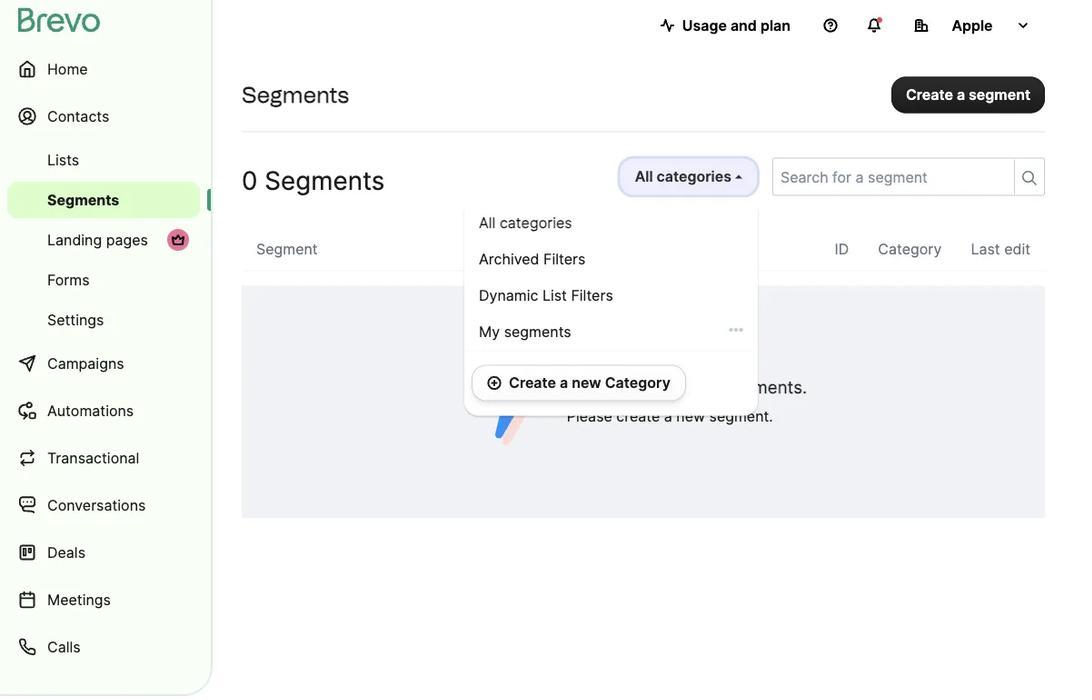 Task type: vqa. For each thing, say whether or not it's contained in the screenshot.
Apple button
yes



Task type: locate. For each thing, give the bounding box(es) containing it.
1 vertical spatial a
[[560, 374, 569, 392]]

segment
[[969, 86, 1031, 103]]

categories
[[657, 168, 732, 186], [500, 214, 573, 232]]

calls
[[47, 638, 81, 656]]

1 horizontal spatial create
[[907, 86, 954, 103]]

0 vertical spatial filters
[[544, 251, 586, 268]]

home link
[[7, 47, 200, 91]]

a for segment
[[958, 86, 966, 103]]

create a new category
[[509, 374, 671, 392]]

1 horizontal spatial all
[[635, 168, 654, 186]]

0 horizontal spatial all
[[479, 214, 496, 232]]

a up please
[[560, 374, 569, 392]]

0 vertical spatial a
[[958, 86, 966, 103]]

settings link
[[7, 302, 200, 338]]

forms link
[[7, 262, 200, 298]]

1 vertical spatial all
[[479, 214, 496, 232]]

0 vertical spatial categories
[[657, 168, 732, 186]]

segment
[[256, 241, 318, 258]]

new up please
[[572, 374, 602, 392]]

all categories
[[635, 168, 732, 186], [479, 214, 573, 232]]

all categories inside button
[[635, 168, 732, 186]]

0 horizontal spatial category
[[605, 374, 671, 392]]

filters up list
[[544, 251, 586, 268]]

new down you don't have any segments.
[[677, 408, 706, 426]]

1 vertical spatial filters
[[571, 287, 614, 305]]

0 horizontal spatial all categories
[[479, 214, 573, 232]]

usage and plan button
[[646, 7, 806, 44]]

category
[[879, 241, 943, 258], [605, 374, 671, 392]]

dynamic
[[479, 287, 539, 305]]

0 vertical spatial create
[[907, 86, 954, 103]]

0 vertical spatial category
[[879, 241, 943, 258]]

category right id
[[879, 241, 943, 258]]

meetings link
[[7, 578, 200, 622]]

please create a new segment.
[[567, 408, 774, 426]]

you don't have any segments.
[[567, 377, 808, 398]]

segments link
[[7, 182, 200, 218]]

new inside button
[[572, 374, 602, 392]]

dynamic list filters
[[479, 287, 614, 305]]

last
[[972, 241, 1001, 258]]

segment.
[[710, 408, 774, 426]]

Search for a segment search field
[[774, 159, 1008, 195]]

new
[[572, 374, 602, 392], [677, 408, 706, 426]]

1 horizontal spatial new
[[677, 408, 706, 426]]

transactional
[[47, 449, 139, 467]]

a down 'have'
[[665, 408, 673, 426]]

a left segment on the top right
[[958, 86, 966, 103]]

and
[[731, 16, 757, 34]]

create left you
[[509, 374, 557, 392]]

1 horizontal spatial all categories
[[635, 168, 732, 186]]

calls link
[[7, 626, 200, 669]]

category up create
[[605, 374, 671, 392]]

1 horizontal spatial a
[[665, 408, 673, 426]]

usage and plan
[[683, 16, 791, 34]]

campaigns link
[[7, 342, 200, 386]]

all
[[635, 168, 654, 186], [479, 214, 496, 232]]

2 horizontal spatial a
[[958, 86, 966, 103]]

2 vertical spatial a
[[665, 408, 673, 426]]

meetings
[[47, 591, 111, 609]]

lists
[[47, 151, 79, 169]]

automations
[[47, 402, 134, 420]]

segments
[[242, 81, 349, 108], [265, 165, 385, 196], [47, 191, 119, 209]]

deals link
[[7, 531, 200, 575]]

0 horizontal spatial a
[[560, 374, 569, 392]]

segments up landing
[[47, 191, 119, 209]]

archived
[[479, 251, 540, 268]]

landing
[[47, 231, 102, 249]]

segments.
[[724, 377, 808, 398]]

filters right list
[[571, 287, 614, 305]]

create a segment
[[907, 86, 1031, 103]]

create a segment button
[[892, 77, 1046, 113]]

0 horizontal spatial categories
[[500, 214, 573, 232]]

1 vertical spatial create
[[509, 374, 557, 392]]

0 vertical spatial all
[[635, 168, 654, 186]]

1 vertical spatial category
[[605, 374, 671, 392]]

segments right the 0 at the left top of page
[[265, 165, 385, 196]]

0 horizontal spatial create
[[509, 374, 557, 392]]

all inside button
[[635, 168, 654, 186]]

create left segment on the top right
[[907, 86, 954, 103]]

any
[[691, 377, 719, 398]]

a for new
[[560, 374, 569, 392]]

filters
[[544, 251, 586, 268], [571, 287, 614, 305]]

1 horizontal spatial categories
[[657, 168, 732, 186]]

0 vertical spatial all categories
[[635, 168, 732, 186]]

a
[[958, 86, 966, 103], [560, 374, 569, 392], [665, 408, 673, 426]]

create inside create a segment button
[[907, 86, 954, 103]]

0 vertical spatial new
[[572, 374, 602, 392]]

archived filters
[[479, 251, 586, 268]]

create
[[907, 86, 954, 103], [509, 374, 557, 392]]

create inside create a new category button
[[509, 374, 557, 392]]

contacts link
[[7, 95, 200, 138]]

0 horizontal spatial new
[[572, 374, 602, 392]]

1 horizontal spatial category
[[879, 241, 943, 258]]

don't
[[602, 377, 643, 398]]



Task type: describe. For each thing, give the bounding box(es) containing it.
campaigns
[[47, 355, 124, 372]]

transactional link
[[7, 437, 200, 480]]

create for create a new category
[[509, 374, 557, 392]]

create for create a segment
[[907, 86, 954, 103]]

0
[[242, 165, 258, 196]]

category inside button
[[605, 374, 671, 392]]

you
[[567, 377, 597, 398]]

my
[[479, 323, 500, 341]]

contacts
[[47, 107, 109, 125]]

apple button
[[900, 7, 1046, 44]]

1 vertical spatial categories
[[500, 214, 573, 232]]

edit
[[1005, 241, 1031, 258]]

automations link
[[7, 389, 200, 433]]

usage
[[683, 16, 727, 34]]

lists link
[[7, 142, 200, 178]]

0 segments
[[242, 165, 385, 196]]

last edit
[[972, 241, 1031, 258]]

landing pages link
[[7, 222, 200, 258]]

create
[[617, 408, 661, 426]]

all categories button
[[620, 158, 758, 196]]

deals
[[47, 544, 85, 562]]

segments up 0 segments
[[242, 81, 349, 108]]

segments inside 'link'
[[47, 191, 119, 209]]

segments
[[504, 323, 572, 341]]

forms
[[47, 271, 90, 289]]

my segments
[[479, 323, 572, 341]]

conversations
[[47, 497, 146, 514]]

pages
[[106, 231, 148, 249]]

search button
[[1015, 160, 1045, 194]]

list
[[543, 287, 567, 305]]

1 vertical spatial all categories
[[479, 214, 573, 232]]

plan
[[761, 16, 791, 34]]

1 vertical spatial new
[[677, 408, 706, 426]]

landing pages
[[47, 231, 148, 249]]

id
[[835, 241, 850, 258]]

categories inside all categories button
[[657, 168, 732, 186]]

create a new category button
[[472, 365, 686, 402]]

home
[[47, 60, 88, 78]]

have
[[648, 377, 686, 398]]

settings
[[47, 311, 104, 329]]

please
[[567, 408, 613, 426]]

search image
[[1023, 171, 1038, 186]]

conversations link
[[7, 484, 200, 527]]

apple
[[953, 16, 994, 34]]

left___rvooi image
[[171, 233, 186, 247]]



